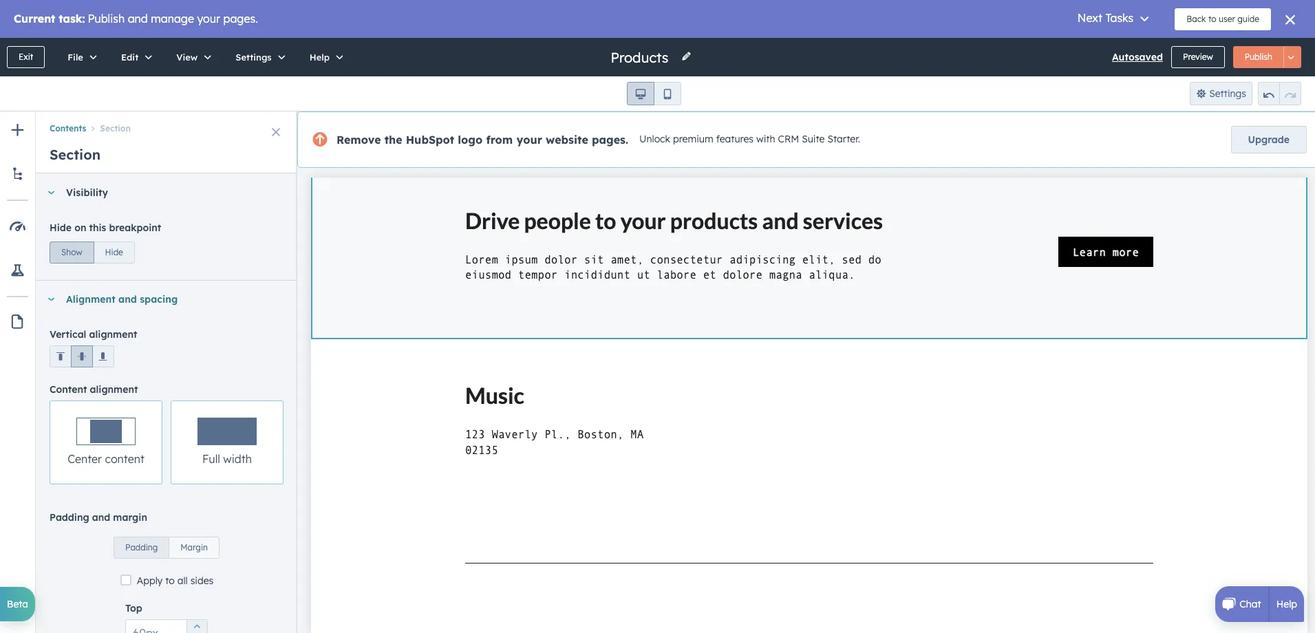 Task type: describe. For each thing, give the bounding box(es) containing it.
help inside help button
[[309, 52, 330, 63]]

breakpoint
[[109, 222, 161, 234]]

0 horizontal spatial settings
[[236, 52, 272, 63]]

and for margin
[[92, 511, 110, 524]]

0 vertical spatial section
[[100, 123, 131, 134]]

show button
[[50, 242, 94, 264]]

full
[[202, 452, 220, 466]]

file
[[68, 52, 83, 63]]

view
[[176, 52, 198, 63]]

remove the hubspot logo from your website pages.
[[337, 133, 628, 147]]

upgrade link
[[1231, 126, 1307, 153]]

close image
[[272, 128, 280, 136]]

padding for padding
[[125, 542, 158, 553]]

preview button
[[1171, 46, 1225, 68]]

sides
[[190, 575, 214, 587]]

navigation containing contents
[[36, 111, 297, 136]]

publish button
[[1233, 46, 1284, 68]]

unlock
[[639, 133, 670, 145]]

chat
[[1240, 598, 1261, 610]]

suite
[[802, 133, 825, 145]]

caret image
[[47, 191, 55, 194]]

content
[[50, 383, 87, 396]]

alignment
[[66, 293, 115, 306]]

edit button
[[107, 38, 162, 76]]

60px text field
[[125, 619, 208, 633]]

full width
[[202, 452, 252, 466]]

unlock premium features with crm suite starter.
[[639, 133, 860, 145]]

all
[[177, 575, 188, 587]]

Full width checkbox
[[171, 401, 284, 485]]

width
[[223, 452, 252, 466]]

and for spacing
[[118, 293, 137, 306]]

this
[[89, 222, 106, 234]]

upgrade
[[1248, 134, 1290, 146]]

to
[[165, 575, 175, 587]]

from
[[486, 133, 513, 147]]

view button
[[162, 38, 221, 76]]

crm
[[778, 133, 799, 145]]

Margin button
[[169, 537, 220, 559]]

spacing
[[140, 293, 178, 306]]

on
[[74, 222, 86, 234]]

margin
[[181, 542, 208, 553]]

group up unlock
[[627, 82, 681, 105]]

content alignment
[[50, 383, 138, 396]]

hide button
[[93, 242, 135, 264]]

exit
[[19, 52, 33, 62]]

contents button
[[50, 123, 86, 134]]

publish
[[1245, 52, 1273, 62]]

logo
[[458, 133, 483, 147]]

group down vertical alignment
[[50, 345, 114, 368]]

hide for hide on this breakpoint
[[50, 222, 72, 234]]

Padding button
[[114, 537, 170, 559]]

visibility button
[[36, 174, 284, 211]]

starter.
[[828, 133, 860, 145]]

visibility
[[66, 187, 108, 199]]

center content
[[68, 452, 144, 466]]

hide on this breakpoint
[[50, 222, 161, 234]]

file button
[[53, 38, 107, 76]]

hide for hide
[[105, 247, 123, 257]]

preview
[[1183, 52, 1213, 62]]



Task type: locate. For each thing, give the bounding box(es) containing it.
show
[[61, 247, 82, 257]]

alignment down alignment and spacing
[[89, 328, 137, 341]]

section
[[100, 123, 131, 134], [50, 146, 101, 163]]

section down contents
[[50, 146, 101, 163]]

settings right 'view' button at the left top of page
[[236, 52, 272, 63]]

1 vertical spatial padding
[[125, 542, 158, 553]]

publish group
[[1233, 46, 1301, 68]]

padding down center
[[50, 511, 89, 524]]

and left 'spacing'
[[118, 293, 137, 306]]

padding inside button
[[125, 542, 158, 553]]

vertical alignment
[[50, 328, 137, 341]]

1 horizontal spatial and
[[118, 293, 137, 306]]

navigation
[[36, 111, 297, 136]]

alignment and spacing
[[66, 293, 178, 306]]

1 horizontal spatial padding
[[125, 542, 158, 553]]

help
[[309, 52, 330, 63], [1276, 598, 1297, 610]]

apply
[[137, 575, 163, 587]]

settings
[[236, 52, 272, 63], [1209, 87, 1246, 100]]

0 horizontal spatial settings button
[[221, 38, 295, 76]]

group down publish group
[[1258, 82, 1301, 105]]

group
[[627, 82, 681, 105], [1258, 82, 1301, 105], [50, 239, 135, 264], [50, 345, 114, 368], [114, 529, 220, 559], [187, 619, 207, 633]]

0 vertical spatial and
[[118, 293, 137, 306]]

and
[[118, 293, 137, 306], [92, 511, 110, 524]]

hide down the hide on this breakpoint
[[105, 247, 123, 257]]

hide left on
[[50, 222, 72, 234]]

settings down preview button
[[1209, 87, 1246, 100]]

alignment and spacing button
[[36, 281, 284, 318]]

0 vertical spatial alignment
[[89, 328, 137, 341]]

group up to
[[114, 529, 220, 559]]

features
[[716, 133, 754, 145]]

edit
[[121, 52, 138, 63]]

group down this
[[50, 239, 135, 264]]

padding and margin
[[50, 511, 147, 524]]

beta
[[7, 598, 28, 610]]

1 horizontal spatial help
[[1276, 598, 1297, 610]]

vertical
[[50, 328, 86, 341]]

alignment for vertical alignment
[[89, 328, 137, 341]]

pages.
[[592, 133, 628, 147]]

1 vertical spatial section
[[50, 146, 101, 163]]

group down sides
[[187, 619, 207, 633]]

0 horizontal spatial padding
[[50, 511, 89, 524]]

alignment
[[89, 328, 137, 341], [90, 383, 138, 396]]

1 vertical spatial settings button
[[1190, 82, 1253, 105]]

hide inside button
[[105, 247, 123, 257]]

1 horizontal spatial settings button
[[1190, 82, 1253, 105]]

remove
[[337, 133, 381, 147]]

section button
[[86, 123, 131, 134]]

0 vertical spatial padding
[[50, 511, 89, 524]]

premium
[[673, 133, 713, 145]]

1 horizontal spatial settings
[[1209, 87, 1246, 100]]

padding
[[50, 511, 89, 524], [125, 542, 158, 553]]

1 horizontal spatial hide
[[105, 247, 123, 257]]

your
[[516, 133, 542, 147]]

1 vertical spatial alignment
[[90, 383, 138, 396]]

top
[[125, 602, 142, 615]]

1 vertical spatial settings
[[1209, 87, 1246, 100]]

help button
[[295, 38, 353, 76]]

caret image
[[47, 298, 55, 301]]

padding down margin
[[125, 542, 158, 553]]

website
[[546, 133, 588, 147]]

center
[[68, 452, 102, 466]]

None field
[[609, 48, 673, 66]]

1 vertical spatial help
[[1276, 598, 1297, 610]]

settings button
[[221, 38, 295, 76], [1190, 82, 1253, 105]]

section right contents button at the top of page
[[100, 123, 131, 134]]

margin
[[113, 511, 147, 524]]

apply to all sides
[[137, 575, 214, 587]]

alignment right "content"
[[90, 383, 138, 396]]

contents
[[50, 123, 86, 134]]

0 vertical spatial help
[[309, 52, 330, 63]]

content
[[105, 452, 144, 466]]

with
[[756, 133, 775, 145]]

hide
[[50, 222, 72, 234], [105, 247, 123, 257]]

hubspot
[[406, 133, 454, 147]]

the
[[384, 133, 402, 147]]

1 vertical spatial hide
[[105, 247, 123, 257]]

1 vertical spatial and
[[92, 511, 110, 524]]

beta button
[[0, 587, 35, 621]]

autosaved
[[1112, 51, 1163, 63]]

padding for padding and margin
[[50, 511, 89, 524]]

group containing show
[[50, 239, 135, 264]]

and left margin
[[92, 511, 110, 524]]

group containing padding
[[114, 529, 220, 559]]

0 horizontal spatial and
[[92, 511, 110, 524]]

0 vertical spatial settings
[[236, 52, 272, 63]]

autosaved button
[[1112, 49, 1163, 65]]

0 horizontal spatial help
[[309, 52, 330, 63]]

Center content checkbox
[[50, 401, 162, 485]]

0 horizontal spatial hide
[[50, 222, 72, 234]]

0 vertical spatial settings button
[[221, 38, 295, 76]]

and inside dropdown button
[[118, 293, 137, 306]]

0 vertical spatial hide
[[50, 222, 72, 234]]

alignment for content alignment
[[90, 383, 138, 396]]

exit link
[[7, 46, 45, 68]]



Task type: vqa. For each thing, say whether or not it's contained in the screenshot.
the bottom information
no



